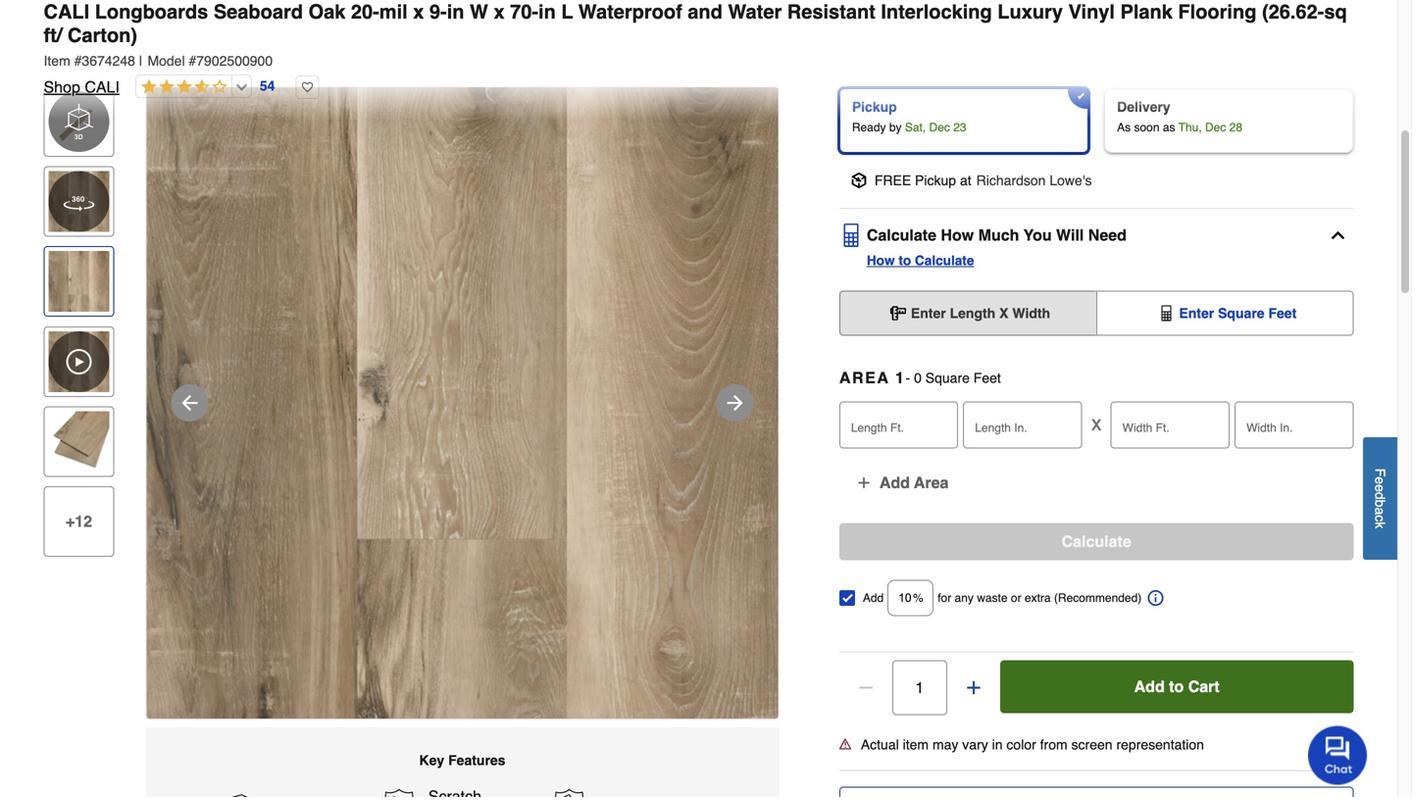 Task type: vqa. For each thing, say whether or not it's contained in the screenshot.
Ft. to the right
yes



Task type: locate. For each thing, give the bounding box(es) containing it.
0 vertical spatial x
[[999, 305, 1009, 321]]

carton)
[[68, 24, 137, 47]]

minus image
[[856, 678, 876, 698]]

0 horizontal spatial feet
[[974, 370, 1001, 386]]

0 horizontal spatial square
[[925, 370, 970, 386]]

0 vertical spatial for
[[982, 10, 998, 25]]

0 vertical spatial calculate
[[867, 226, 936, 244]]

interlocking
[[881, 0, 992, 23]]

in. for length in.
[[1014, 421, 1027, 435]]

1 horizontal spatial feet
[[1268, 305, 1297, 321]]

sample image
[[852, 0, 876, 8]]

calculator image
[[839, 223, 863, 247], [1159, 305, 1174, 321]]

0 horizontal spatial width
[[1012, 305, 1050, 321]]

to inside button
[[1169, 677, 1184, 696]]

a
[[1259, 2, 1268, 17]]

2 x from the left
[[494, 0, 505, 23]]

dec left 23
[[929, 120, 950, 134]]

in
[[447, 0, 464, 23], [538, 0, 556, 23], [992, 737, 1003, 753]]

Length Ft. number field
[[839, 401, 958, 449]]

pickup left at
[[915, 172, 956, 188]]

1 horizontal spatial a
[[1372, 507, 1388, 515]]

order left sample
[[883, 10, 918, 25]]

0 horizontal spatial plus image
[[856, 475, 872, 491]]

0 horizontal spatial to
[[899, 253, 911, 268]]

0 vertical spatial feet
[[1268, 305, 1297, 321]]

dec
[[929, 120, 950, 134], [1205, 120, 1226, 134]]

width
[[1012, 305, 1050, 321], [1122, 421, 1153, 435], [1246, 421, 1277, 435]]

length down area
[[851, 421, 887, 435]]

chevron up image
[[1328, 225, 1348, 245]]

will
[[1056, 226, 1084, 244]]

# right item
[[74, 53, 82, 69]]

x
[[413, 0, 424, 23], [494, 0, 505, 23]]

free
[[875, 172, 911, 188]]

item
[[903, 737, 929, 753]]

0 vertical spatial to
[[899, 253, 911, 268]]

cali
[[44, 0, 89, 23], [85, 78, 120, 96]]

1 vertical spatial x
[[1091, 416, 1102, 434]]

extra
[[1025, 591, 1051, 605]]

1 horizontal spatial pickup
[[915, 172, 956, 188]]

calculate how much you will need
[[867, 226, 1127, 244]]

in.
[[1014, 421, 1027, 435], [1280, 421, 1293, 435]]

a up the k
[[1372, 507, 1388, 515]]

cali  #7902500900 image
[[147, 87, 778, 719]]

1 vertical spatial feet
[[974, 370, 1001, 386]]

how up dimensions "image"
[[867, 253, 895, 268]]

calculate up (recommended)
[[1062, 532, 1131, 550]]

1 horizontal spatial width
[[1122, 421, 1153, 435]]

k
[[1372, 522, 1388, 529]]

Width In. number field
[[1235, 401, 1354, 449]]

|
[[139, 53, 143, 69]]

add left addition-inputbox number field
[[863, 591, 884, 605]]

1 horizontal spatial in.
[[1280, 421, 1293, 435]]

calculate inside "button"
[[1062, 532, 1131, 550]]

for left any
[[938, 591, 951, 605]]

length down area 1 - 0 square feet
[[975, 421, 1011, 435]]

l
[[561, 0, 573, 23]]

1 vertical spatial plus image
[[964, 678, 983, 698]]

enter inside button
[[1179, 305, 1214, 321]]

for left $
[[982, 10, 998, 25]]

0 vertical spatial plus image
[[856, 475, 872, 491]]

0 horizontal spatial enter
[[911, 305, 946, 321]]

2 vertical spatial calculate
[[1062, 532, 1131, 550]]

plus image right stepper number input field with increment and decrement buttons number field
[[964, 678, 983, 698]]

0 horizontal spatial x
[[413, 0, 424, 23]]

a
[[922, 10, 930, 25], [1372, 507, 1388, 515]]

e up d
[[1372, 477, 1388, 484]]

may
[[933, 737, 958, 753]]

ft/
[[44, 24, 62, 47]]

to up dimensions "image"
[[899, 253, 911, 268]]

enter inside button
[[911, 305, 946, 321]]

feet inside area 1 - 0 square feet
[[974, 370, 1001, 386]]

calculate how much you will need button
[[839, 222, 1354, 248]]

1 in. from the left
[[1014, 421, 1027, 435]]

pickup up ready
[[852, 99, 897, 115]]

calculator image inside calculate how much you will need button
[[839, 223, 863, 247]]

sq
[[1324, 0, 1347, 23]]

1 horizontal spatial square
[[1218, 305, 1265, 321]]

0 vertical spatial calculator image
[[839, 223, 863, 247]]

key features
[[419, 753, 505, 768]]

1 horizontal spatial order
[[1218, 2, 1255, 17]]

seaboard
[[214, 0, 303, 23]]

0 horizontal spatial a
[[922, 10, 930, 25]]

0 vertical spatial a
[[922, 10, 930, 25]]

1 dec from the left
[[929, 120, 950, 134]]

plus image inside add area button
[[856, 475, 872, 491]]

f e e d b a c k button
[[1363, 437, 1397, 560]]

from
[[1040, 737, 1068, 753]]

a inside f e e d b a c k button
[[1372, 507, 1388, 515]]

order for order a sample
[[1218, 2, 1255, 17]]

1 horizontal spatial to
[[1169, 677, 1184, 696]]

order left a
[[1218, 2, 1255, 17]]

heart outline image
[[296, 76, 319, 99]]

dec inside pickup ready by sat, dec 23
[[929, 120, 950, 134]]

0 vertical spatial pickup
[[852, 99, 897, 115]]

1 horizontal spatial for
[[982, 10, 998, 25]]

3.6 stars image
[[136, 78, 227, 97]]

pickup inside pickup ready by sat, dec 23
[[852, 99, 897, 115]]

plus image left add area
[[856, 475, 872, 491]]

1 # from the left
[[74, 53, 82, 69]]

to left cart
[[1169, 677, 1184, 696]]

calculate inside button
[[867, 226, 936, 244]]

length for length ft.
[[851, 421, 887, 435]]

calculator image inside enter square feet button
[[1159, 305, 1174, 321]]

2 dec from the left
[[1205, 120, 1226, 134]]

0 horizontal spatial order
[[883, 10, 918, 25]]

cali up ft/
[[44, 0, 89, 23]]

in. for width in.
[[1280, 421, 1293, 435]]

0 vertical spatial square
[[1218, 305, 1265, 321]]

1 horizontal spatial #
[[189, 53, 196, 69]]

ft.
[[890, 421, 904, 435], [1156, 421, 1170, 435]]

area 1 - 0 square feet
[[839, 369, 1001, 387]]

0 horizontal spatial in
[[447, 0, 464, 23]]

waste
[[977, 591, 1008, 605]]

0 horizontal spatial ft.
[[890, 421, 904, 435]]

width for width ft.
[[1122, 421, 1153, 435]]

calculator image left enter square feet
[[1159, 305, 1174, 321]]

order inside button
[[1218, 2, 1255, 17]]

0 horizontal spatial how
[[867, 253, 895, 268]]

1 horizontal spatial calculator image
[[1159, 305, 1174, 321]]

how inside button
[[941, 226, 974, 244]]

0 vertical spatial how
[[941, 226, 974, 244]]

representation
[[1116, 737, 1204, 753]]

x left width ft.
[[1091, 416, 1102, 434]]

1 vertical spatial calculator image
[[1159, 305, 1174, 321]]

x right the w
[[494, 0, 505, 23]]

ready
[[852, 120, 886, 134]]

1 vertical spatial add
[[863, 591, 884, 605]]

1 ft. from the left
[[890, 421, 904, 435]]

0 horizontal spatial in.
[[1014, 421, 1027, 435]]

pickup
[[852, 99, 897, 115], [915, 172, 956, 188]]

in right vary
[[992, 737, 1003, 753]]

x left 9-
[[413, 0, 424, 23]]

0 vertical spatial cali
[[44, 0, 89, 23]]

or
[[1011, 591, 1021, 605]]

0 horizontal spatial #
[[74, 53, 82, 69]]

calculate up how to calculate
[[867, 226, 936, 244]]

length inside button
[[950, 305, 996, 321]]

enter
[[911, 305, 946, 321], [1179, 305, 1214, 321]]

add area
[[879, 474, 949, 492]]

2 horizontal spatial width
[[1246, 421, 1277, 435]]

add left area
[[879, 474, 910, 492]]

add for add area
[[879, 474, 910, 492]]

1 vertical spatial a
[[1372, 507, 1388, 515]]

2 ft. from the left
[[1156, 421, 1170, 435]]

calculate
[[867, 226, 936, 244], [915, 253, 974, 268], [1062, 532, 1131, 550]]

actual
[[861, 737, 899, 753]]

cali longboards seaboard oak 20-mil x 9-in w x 70-in l waterproof and water resistant interlocking luxury vinyl plank flooring (26.62-sq ft/ carton) item # 3674248 | model # 7902500900
[[44, 0, 1347, 69]]

order
[[1218, 2, 1255, 17], [883, 10, 918, 25]]

enter length x width button
[[839, 291, 1096, 336]]

0 horizontal spatial pickup
[[852, 99, 897, 115]]

calculate up enter length x width button
[[915, 253, 974, 268]]

plus image
[[856, 475, 872, 491], [964, 678, 983, 698]]

Stepper number input field with increment and decrement buttons number field
[[892, 660, 947, 715]]

x down much
[[999, 305, 1009, 321]]

resistant
[[787, 0, 876, 23]]

to for cart
[[1169, 677, 1184, 696]]

you
[[1023, 226, 1052, 244]]

order a sample
[[1218, 2, 1320, 17]]

0 horizontal spatial x
[[999, 305, 1009, 321]]

1 vertical spatial square
[[925, 370, 970, 386]]

1 enter from the left
[[911, 305, 946, 321]]

richardson
[[976, 172, 1046, 188]]

cali down 3674248
[[85, 78, 120, 96]]

9-
[[429, 0, 447, 23]]

for
[[982, 10, 998, 25], [938, 591, 951, 605]]

1 horizontal spatial enter
[[1179, 305, 1214, 321]]

item number 3 6 7 4 2 4 8 and model number 7 9 0 2 5 0 0 9 0 0 element
[[44, 51, 1354, 71]]

sample
[[1272, 2, 1320, 17]]

add
[[879, 474, 910, 492], [863, 591, 884, 605], [1134, 677, 1165, 696]]

3674248
[[82, 53, 135, 69]]

in left the w
[[447, 0, 464, 23]]

1 vertical spatial to
[[1169, 677, 1184, 696]]

sample
[[934, 10, 978, 25]]

20-
[[351, 0, 379, 23]]

1 horizontal spatial dec
[[1205, 120, 1226, 134]]

enter for enter length x width
[[911, 305, 946, 321]]

square
[[1218, 305, 1265, 321], [925, 370, 970, 386]]

# right model on the top of page
[[189, 53, 196, 69]]

w
[[470, 0, 488, 23]]

option group
[[831, 80, 1362, 161]]

how left much
[[941, 226, 974, 244]]

0 horizontal spatial for
[[938, 591, 951, 605]]

0 horizontal spatial calculator image
[[839, 223, 863, 247]]

dec left 28
[[1205, 120, 1226, 134]]

0 horizontal spatial dec
[[929, 120, 950, 134]]

a left sample
[[922, 10, 930, 25]]

in left l
[[538, 0, 556, 23]]

as
[[1117, 120, 1131, 134]]

+12
[[66, 512, 92, 530]]

+12 button
[[44, 486, 114, 557]]

mil
[[379, 0, 408, 23]]

2 in. from the left
[[1280, 421, 1293, 435]]

0 vertical spatial add
[[879, 474, 910, 492]]

length down how to calculate
[[950, 305, 996, 321]]

option group containing pickup
[[831, 80, 1362, 161]]

1 horizontal spatial ft.
[[1156, 421, 1170, 435]]

1 horizontal spatial how
[[941, 226, 974, 244]]

2 vertical spatial add
[[1134, 677, 1165, 696]]

any
[[955, 591, 974, 605]]

for any waste or extra (recommended)
[[938, 591, 1142, 605]]

how
[[941, 226, 974, 244], [867, 253, 895, 268]]

calculator image down pickup 'image'
[[839, 223, 863, 247]]

cali  #7902500900 - thumbnail2 image
[[49, 411, 109, 472]]

chat invite button image
[[1308, 725, 1368, 785]]

1 horizontal spatial x
[[494, 0, 505, 23]]

length
[[950, 305, 996, 321], [851, 421, 887, 435], [975, 421, 1011, 435]]

to
[[899, 253, 911, 268], [1169, 677, 1184, 696]]

shop
[[44, 78, 80, 96]]

add left cart
[[1134, 677, 1165, 696]]

2 enter from the left
[[1179, 305, 1214, 321]]

much
[[978, 226, 1019, 244]]

Width Ft. number field
[[1111, 401, 1230, 449]]

e up b
[[1372, 484, 1388, 492]]

1 vertical spatial cali
[[85, 78, 120, 96]]



Task type: describe. For each thing, give the bounding box(es) containing it.
scratch resistant yes element
[[371, 786, 542, 797]]

add area button
[[839, 464, 965, 501]]

1
[[895, 369, 906, 387]]

-
[[906, 370, 910, 386]]

28
[[1229, 120, 1242, 134]]

ft. for width ft.
[[1156, 421, 1170, 435]]

1 vertical spatial for
[[938, 591, 951, 605]]

2 e from the top
[[1372, 484, 1388, 492]]

calculate button
[[839, 523, 1354, 560]]

waterproof
[[578, 0, 682, 23]]

1 horizontal spatial x
[[1091, 416, 1102, 434]]

cart
[[1188, 677, 1220, 696]]

23
[[953, 120, 966, 134]]

by
[[889, 120, 902, 134]]

lowe's
[[1050, 172, 1092, 188]]

warning image
[[839, 738, 851, 750]]

width in.
[[1246, 421, 1293, 435]]

calculator image for enter square feet button
[[1159, 305, 1174, 321]]

plank
[[1120, 0, 1173, 23]]

dec inside the delivery as soon as thu, dec 28
[[1205, 120, 1226, 134]]

thu,
[[1178, 120, 1202, 134]]

to for calculate
[[899, 253, 911, 268]]

dimensions image
[[890, 305, 906, 321]]

enter square feet button
[[1096, 291, 1354, 336]]

1 x from the left
[[413, 0, 424, 23]]

feet inside button
[[1268, 305, 1297, 321]]

enter length x width
[[911, 305, 1050, 321]]

add for add to cart
[[1134, 677, 1165, 696]]

sat,
[[905, 120, 926, 134]]

vary
[[962, 737, 988, 753]]

luxury
[[998, 0, 1063, 23]]

add to cart
[[1134, 677, 1220, 696]]

7902500900
[[196, 53, 273, 69]]

pickup ready by sat, dec 23
[[852, 99, 966, 134]]

area
[[914, 474, 949, 492]]

ft. for length ft.
[[890, 421, 904, 435]]

square inside enter square feet button
[[1218, 305, 1265, 321]]

cali  #7902500900 - thumbnail image
[[49, 251, 109, 312]]

item
[[44, 53, 70, 69]]

d
[[1372, 492, 1388, 500]]

70-
[[510, 0, 538, 23]]

order a sample button
[[1197, 0, 1341, 28]]

1 vertical spatial how
[[867, 253, 895, 268]]

54
[[260, 78, 275, 94]]

calculator image for calculate how much you will need button
[[839, 223, 863, 247]]

and
[[688, 0, 723, 23]]

water
[[728, 0, 782, 23]]

1 horizontal spatial in
[[538, 0, 556, 23]]

width inside button
[[1012, 305, 1050, 321]]

Length In. number field
[[963, 401, 1082, 449]]

longboards
[[95, 0, 208, 23]]

0
[[914, 370, 922, 386]]

as
[[1163, 120, 1175, 134]]

soon
[[1134, 120, 1160, 134]]

add to cart button
[[1000, 660, 1354, 713]]

x inside button
[[999, 305, 1009, 321]]

actual item may vary in color from screen representation
[[861, 737, 1204, 753]]

$
[[1002, 10, 1009, 25]]

add for add
[[863, 591, 884, 605]]

oak
[[308, 0, 345, 23]]

vinyl
[[1068, 0, 1115, 23]]

2 # from the left
[[189, 53, 196, 69]]

enter for enter square feet
[[1179, 305, 1214, 321]]

f
[[1372, 468, 1388, 477]]

key
[[419, 753, 444, 768]]

2 horizontal spatial in
[[992, 737, 1003, 753]]

delivery as soon as thu, dec 28
[[1117, 99, 1242, 134]]

c
[[1372, 515, 1388, 522]]

width for width in.
[[1246, 421, 1277, 435]]

free pickup at richardson lowe's
[[875, 172, 1092, 188]]

delivery
[[1117, 99, 1170, 115]]

2.99
[[1009, 10, 1036, 25]]

1 vertical spatial pickup
[[915, 172, 956, 188]]

enter square feet
[[1179, 305, 1297, 321]]

length for length in.
[[975, 421, 1011, 435]]

(recommended)
[[1054, 591, 1142, 605]]

calculate for calculate
[[1062, 532, 1131, 550]]

at
[[960, 172, 971, 188]]

pickup image
[[851, 172, 867, 188]]

order a sample for $ 2.99
[[883, 10, 1036, 25]]

square inside area 1 - 0 square feet
[[925, 370, 970, 386]]

model
[[148, 53, 185, 69]]

width ft.
[[1122, 421, 1170, 435]]

info image
[[1148, 590, 1163, 606]]

order for order a sample for $ 2.99
[[883, 10, 918, 25]]

arrow left image
[[178, 391, 202, 415]]

screen
[[1071, 737, 1113, 753]]

calculate for calculate how much you will need
[[867, 226, 936, 244]]

1 vertical spatial calculate
[[915, 253, 974, 268]]

length ft.
[[851, 421, 904, 435]]

cali inside cali longboards seaboard oak 20-mil x 9-in w x 70-in l waterproof and water resistant interlocking luxury vinyl plank flooring (26.62-sq ft/ carton) item # 3674248 | model # 7902500900
[[44, 0, 89, 23]]

1 e from the top
[[1372, 477, 1388, 484]]

%
[[913, 591, 923, 605]]

need
[[1088, 226, 1127, 244]]

(26.62-
[[1262, 0, 1324, 23]]

arrow right image
[[723, 391, 747, 415]]

shop cali
[[44, 78, 120, 96]]

flooring
[[1178, 0, 1257, 23]]

how to calculate
[[867, 253, 974, 268]]

area
[[839, 369, 890, 387]]

1 horizontal spatial plus image
[[964, 678, 983, 698]]

length in.
[[975, 421, 1027, 435]]

b
[[1372, 500, 1388, 507]]

f e e d b a c k
[[1372, 468, 1388, 529]]

addition-inputbox number field
[[888, 580, 934, 616]]



